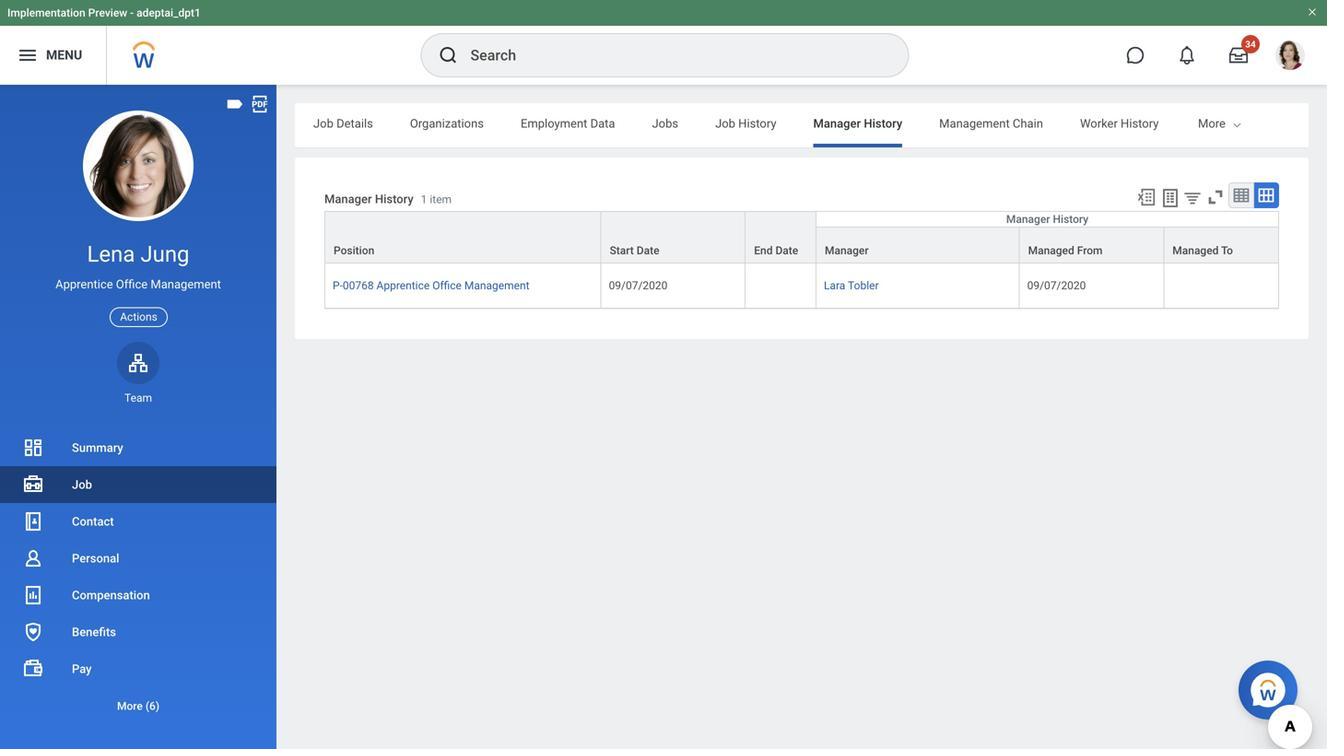 Task type: vqa. For each thing, say whether or not it's contained in the screenshot.
My related to My Mentorship Preferences
no



Task type: describe. For each thing, give the bounding box(es) containing it.
menu banner
[[0, 0, 1328, 85]]

search image
[[437, 44, 460, 66]]

1
[[421, 193, 427, 206]]

compensation image
[[22, 585, 44, 607]]

job inside navigation pane region
[[72, 478, 92, 492]]

table image
[[1233, 186, 1251, 205]]

managed for managed from
[[1029, 244, 1075, 257]]

expand table image
[[1258, 186, 1276, 205]]

tag image
[[225, 94, 245, 114]]

to
[[1222, 244, 1234, 257]]

job for job details
[[313, 117, 334, 130]]

benefits
[[72, 626, 116, 639]]

personal
[[72, 552, 119, 566]]

actions button
[[110, 308, 168, 327]]

data
[[591, 117, 615, 130]]

compensation
[[72, 589, 150, 603]]

end date button
[[746, 212, 816, 263]]

start date
[[610, 244, 660, 257]]

fullscreen image
[[1206, 187, 1226, 207]]

team lena jung element
[[117, 391, 160, 406]]

34 button
[[1219, 35, 1260, 76]]

job history
[[716, 117, 777, 130]]

Search Workday  search field
[[471, 35, 871, 76]]

manager up lara tobler link
[[825, 244, 869, 257]]

2 cell from the left
[[1165, 264, 1280, 309]]

apprentice office management
[[55, 278, 221, 291]]

end
[[754, 244, 773, 257]]

row containing p-00768 apprentice office management
[[325, 264, 1280, 309]]

menu
[[46, 48, 82, 63]]

implementation
[[7, 6, 85, 19]]

tobler
[[848, 279, 879, 292]]

end date
[[754, 244, 799, 257]]

contact image
[[22, 511, 44, 533]]

justify image
[[17, 44, 39, 66]]

summary link
[[0, 430, 277, 467]]

job details
[[313, 117, 373, 130]]

pay
[[72, 662, 92, 676]]

1 09/07/2020 from the left
[[609, 279, 668, 292]]

office inside 'row'
[[433, 279, 462, 292]]

adeptai_dpt1
[[137, 6, 201, 19]]

implementation preview -   adeptai_dpt1
[[7, 6, 201, 19]]

(6)
[[146, 700, 160, 713]]

manager up managed from at the right top of page
[[1007, 213, 1051, 226]]

apprentice inside navigation pane region
[[55, 278, 113, 291]]

managed to
[[1173, 244, 1234, 257]]

apprentice inside 'row'
[[377, 279, 430, 292]]

team
[[124, 392, 152, 405]]

item
[[430, 193, 452, 206]]

close environment banner image
[[1307, 6, 1318, 18]]

organizations
[[410, 117, 484, 130]]

benefits link
[[0, 614, 277, 651]]

select to filter grid data image
[[1183, 188, 1203, 207]]

position
[[334, 244, 375, 257]]

summary image
[[22, 437, 44, 459]]

date for start date
[[637, 244, 660, 257]]

history inside manager history popup button
[[1053, 213, 1089, 226]]

manager inside tab list
[[814, 117, 861, 130]]

list containing summary
[[0, 430, 277, 725]]

details
[[337, 117, 373, 130]]

manager history inside tab list
[[814, 117, 903, 130]]

manager up position
[[325, 192, 372, 206]]

more (6)
[[117, 700, 160, 713]]

compensation link
[[0, 577, 277, 614]]

more (6) button
[[0, 688, 277, 725]]

management inside navigation pane region
[[151, 278, 221, 291]]

job for job history
[[716, 117, 736, 130]]

row containing manager
[[325, 227, 1280, 264]]

lara tobler link
[[824, 276, 879, 292]]

lara tobler
[[824, 279, 879, 292]]



Task type: locate. For each thing, give the bounding box(es) containing it.
office
[[116, 278, 148, 291], [433, 279, 462, 292]]

export to worksheets image
[[1160, 187, 1182, 209]]

timeline
[[1196, 117, 1242, 130]]

1 horizontal spatial apprentice
[[377, 279, 430, 292]]

1 cell from the left
[[746, 264, 817, 309]]

lena
[[87, 241, 135, 267]]

navigation pane region
[[0, 85, 277, 750]]

09/07/2020
[[609, 279, 668, 292], [1028, 279, 1086, 292]]

summary
[[72, 441, 123, 455]]

position button
[[325, 212, 601, 263]]

0 horizontal spatial job
[[72, 478, 92, 492]]

managed left to
[[1173, 244, 1219, 257]]

contact
[[72, 515, 114, 529]]

worker
[[1081, 117, 1118, 130]]

benefits image
[[22, 621, 44, 644]]

personal image
[[22, 548, 44, 570]]

1 vertical spatial manager history
[[1007, 213, 1089, 226]]

start
[[610, 244, 634, 257]]

actions
[[120, 311, 157, 324]]

additiona
[[1279, 117, 1328, 130]]

2 09/07/2020 from the left
[[1028, 279, 1086, 292]]

notifications large image
[[1178, 46, 1197, 65]]

09/07/2020 down start date
[[609, 279, 668, 292]]

job
[[313, 117, 334, 130], [716, 117, 736, 130], [72, 478, 92, 492]]

job right jobs
[[716, 117, 736, 130]]

1 horizontal spatial date
[[776, 244, 799, 257]]

0 horizontal spatial 09/07/2020
[[609, 279, 668, 292]]

0 horizontal spatial managed
[[1029, 244, 1075, 257]]

history
[[739, 117, 777, 130], [864, 117, 903, 130], [1121, 117, 1159, 130], [375, 192, 414, 206], [1053, 213, 1089, 226]]

managed from button
[[1020, 228, 1164, 263]]

view printable version (pdf) image
[[250, 94, 270, 114]]

2 row from the top
[[325, 227, 1280, 264]]

job left details
[[313, 117, 334, 130]]

more left (6)
[[117, 700, 143, 713]]

2 horizontal spatial management
[[940, 117, 1010, 130]]

date inside popup button
[[776, 244, 799, 257]]

manager button
[[817, 228, 1019, 263]]

1 managed from the left
[[1029, 244, 1075, 257]]

0 horizontal spatial manager history
[[814, 117, 903, 130]]

toolbar
[[1129, 183, 1280, 211]]

cell
[[746, 264, 817, 309], [1165, 264, 1280, 309]]

managed to button
[[1165, 228, 1279, 263]]

managed from
[[1029, 244, 1103, 257]]

1 horizontal spatial office
[[433, 279, 462, 292]]

manager right job history
[[814, 117, 861, 130]]

more for more (6)
[[117, 700, 143, 713]]

1 horizontal spatial more
[[1199, 117, 1226, 130]]

jobs
[[652, 117, 679, 130]]

p-00768 apprentice office management link
[[333, 276, 530, 292]]

employment
[[521, 117, 588, 130]]

more for more
[[1199, 117, 1226, 130]]

row containing manager history
[[325, 211, 1280, 264]]

job up contact
[[72, 478, 92, 492]]

1 horizontal spatial manager history
[[1007, 213, 1089, 226]]

0 horizontal spatial more
[[117, 700, 143, 713]]

1 horizontal spatial management
[[465, 279, 530, 292]]

inbox large image
[[1230, 46, 1248, 65]]

1 date from the left
[[637, 244, 660, 257]]

0 vertical spatial manager history
[[814, 117, 903, 130]]

row
[[325, 211, 1280, 264], [325, 227, 1280, 264], [325, 264, 1280, 309]]

0 horizontal spatial date
[[637, 244, 660, 257]]

job image
[[22, 474, 44, 496]]

managed down manager history popup button
[[1029, 244, 1075, 257]]

contact link
[[0, 503, 277, 540]]

manager history inside popup button
[[1007, 213, 1089, 226]]

view team image
[[127, 352, 149, 374]]

management
[[940, 117, 1010, 130], [151, 278, 221, 291], [465, 279, 530, 292]]

0 vertical spatial more
[[1199, 117, 1226, 130]]

0 horizontal spatial management
[[151, 278, 221, 291]]

list
[[0, 430, 277, 725]]

tab list
[[295, 103, 1328, 148]]

2 date from the left
[[776, 244, 799, 257]]

office inside navigation pane region
[[116, 278, 148, 291]]

-
[[130, 6, 134, 19]]

managed inside "popup button"
[[1029, 244, 1075, 257]]

management down jung
[[151, 278, 221, 291]]

office down position 'popup button'
[[433, 279, 462, 292]]

0 horizontal spatial office
[[116, 278, 148, 291]]

preview
[[88, 6, 127, 19]]

managed
[[1029, 244, 1075, 257], [1173, 244, 1219, 257]]

pay link
[[0, 651, 277, 688]]

09/07/2020 down managed from at the right top of page
[[1028, 279, 1086, 292]]

date for end date
[[776, 244, 799, 257]]

more
[[1199, 117, 1226, 130], [117, 700, 143, 713]]

manager history 1 item
[[325, 192, 452, 206]]

apprentice
[[55, 278, 113, 291], [377, 279, 430, 292]]

more (6) button
[[0, 696, 277, 718]]

management inside 'row'
[[465, 279, 530, 292]]

0 horizontal spatial cell
[[746, 264, 817, 309]]

management inside tab list
[[940, 117, 1010, 130]]

more inside dropdown button
[[117, 700, 143, 713]]

more down the 34 button
[[1199, 117, 1226, 130]]

2 horizontal spatial job
[[716, 117, 736, 130]]

1 horizontal spatial cell
[[1165, 264, 1280, 309]]

jung
[[140, 241, 189, 267]]

managed inside popup button
[[1173, 244, 1219, 257]]

date right start
[[637, 244, 660, 257]]

0 horizontal spatial apprentice
[[55, 278, 113, 291]]

start date button
[[602, 212, 745, 263]]

34
[[1246, 39, 1256, 50]]

date
[[637, 244, 660, 257], [776, 244, 799, 257]]

job link
[[0, 467, 277, 503]]

managed for managed to
[[1173, 244, 1219, 257]]

manager history
[[814, 117, 903, 130], [1007, 213, 1089, 226]]

cell down end date
[[746, 264, 817, 309]]

office down lena jung
[[116, 278, 148, 291]]

chain
[[1013, 117, 1044, 130]]

cell down to
[[1165, 264, 1280, 309]]

date right end
[[776, 244, 799, 257]]

pay image
[[22, 658, 44, 680]]

1 horizontal spatial job
[[313, 117, 334, 130]]

lara
[[824, 279, 846, 292]]

profile logan mcneil image
[[1276, 41, 1306, 74]]

employment data
[[521, 117, 615, 130]]

from
[[1078, 244, 1103, 257]]

manager
[[814, 117, 861, 130], [325, 192, 372, 206], [1007, 213, 1051, 226], [825, 244, 869, 257]]

1 horizontal spatial managed
[[1173, 244, 1219, 257]]

1 horizontal spatial 09/07/2020
[[1028, 279, 1086, 292]]

management down position 'popup button'
[[465, 279, 530, 292]]

date inside popup button
[[637, 244, 660, 257]]

personal link
[[0, 540, 277, 577]]

00768
[[343, 279, 374, 292]]

tab list containing job details
[[295, 103, 1328, 148]]

export to excel image
[[1137, 187, 1157, 207]]

3 row from the top
[[325, 264, 1280, 309]]

menu button
[[0, 26, 106, 85]]

manager history button
[[817, 212, 1279, 227]]

management left chain
[[940, 117, 1010, 130]]

1 vertical spatial more
[[117, 700, 143, 713]]

management chain
[[940, 117, 1044, 130]]

worker history
[[1081, 117, 1159, 130]]

1 row from the top
[[325, 211, 1280, 264]]

p-00768 apprentice office management
[[333, 279, 530, 292]]

lena jung
[[87, 241, 189, 267]]

p-
[[333, 279, 343, 292]]

2 managed from the left
[[1173, 244, 1219, 257]]

apprentice right 00768
[[377, 279, 430, 292]]

team link
[[117, 342, 160, 406]]

apprentice down the lena
[[55, 278, 113, 291]]



